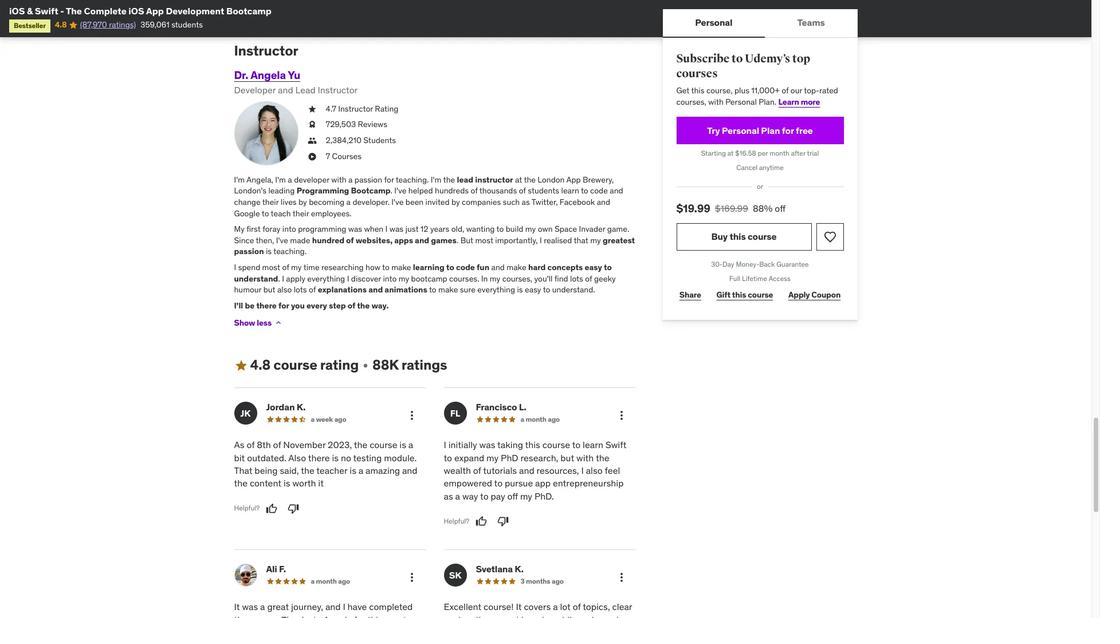 Task type: vqa. For each thing, say whether or not it's contained in the screenshot.
Less).
no



Task type: locate. For each thing, give the bounding box(es) containing it.
3 months ago
[[521, 578, 564, 586]]

gift this course link
[[714, 284, 776, 307]]

1 horizontal spatial month
[[526, 416, 547, 424]]

for inside it was a great journey, and i have completed the course. thanks to angela for this grea
[[354, 615, 365, 619]]

this inside get this course, plus 11,000+ of our top-rated courses, with personal plan.
[[691, 86, 705, 96]]

at
[[728, 149, 734, 158], [515, 175, 522, 185]]

to up pay
[[494, 478, 503, 490]]

spend
[[238, 262, 260, 273]]

. inside . i apply everything i discover into my bootcamp courses. in my courses, you'll find lots of geeky humour but also lots of
[[278, 274, 280, 284]]

animations
[[385, 285, 427, 295]]

greatest
[[603, 235, 635, 246]]

this right buy
[[730, 231, 746, 243]]

4.8 for 4.8
[[55, 20, 67, 30]]

of up such
[[519, 186, 526, 196]]

course inside as of 8th of november 2023, the course is a bit outdated. also there is no testing module. that being said, the teacher is a amazing and the content is worth it
[[370, 440, 397, 451]]

starting
[[701, 149, 726, 158]]

ago for course
[[548, 416, 560, 424]]

1 vertical spatial angela
[[324, 615, 352, 619]]

1 horizontal spatial passion
[[355, 175, 382, 185]]

to up resources,
[[572, 440, 581, 451]]

learn up entrepreneurship
[[583, 440, 603, 451]]

hard concepts easy to understand
[[234, 262, 612, 284]]

1 vertical spatial personal
[[726, 97, 757, 107]]

that
[[234, 465, 252, 477]]

course inside 'button'
[[748, 231, 777, 243]]

this for get
[[691, 86, 705, 96]]

i left "have"
[[343, 602, 345, 613]]

course up back
[[748, 231, 777, 243]]

1 horizontal spatial students
[[528, 186, 559, 196]]

as inside i initially was taking this course to learn swift to expand my phd research, but with the wealth of tutorials and resources, i also feel empowered to pursue app entrepreneurship as a way to pay off my phd.
[[444, 491, 453, 502]]

0 vertical spatial also
[[277, 285, 292, 295]]

0 horizontal spatial also
[[277, 285, 292, 295]]

my down pursue
[[520, 491, 532, 502]]

2 it from the left
[[516, 602, 522, 613]]

try personal plan for free
[[707, 125, 813, 136]]

1 horizontal spatial their
[[293, 208, 309, 219]]

1 vertical spatial 4.8
[[250, 357, 271, 374]]

of left our
[[782, 86, 789, 96]]

additional actions for review by jordan k. image
[[405, 409, 419, 423]]

0 horizontal spatial easy
[[525, 285, 541, 295]]

ago for 2023,
[[334, 416, 346, 424]]

it inside excellent course! it covers a lot of topics, clear explanation, smart learning philosophy an
[[516, 602, 522, 613]]

code down brewery,
[[590, 186, 608, 196]]

a inside it was a great journey, and i have completed the course. thanks to angela for this grea
[[260, 602, 265, 613]]

3 i'm from the left
[[431, 175, 442, 185]]

a month ago for course
[[521, 416, 560, 424]]

0 horizontal spatial month
[[316, 578, 337, 586]]

2 horizontal spatial i'm
[[431, 175, 442, 185]]

also
[[288, 452, 306, 464]]

jordan
[[266, 402, 295, 413]]

mark review by francisco l. as unhelpful image
[[497, 516, 509, 528]]

then,
[[256, 235, 274, 246]]

i'm up helped at left
[[431, 175, 442, 185]]

more
[[801, 97, 820, 107]]

learning up the 'bootcamp' in the left of the page
[[413, 262, 445, 273]]

try personal plan for free link
[[676, 117, 844, 145]]

the left course.
[[234, 615, 248, 619]]

teaching. up helped at left
[[396, 175, 429, 185]]

most
[[475, 235, 493, 246], [262, 262, 280, 273]]

1 horizontal spatial as
[[522, 197, 530, 207]]

london
[[538, 175, 565, 185]]

medium image
[[234, 359, 248, 373]]

it left great on the left of the page
[[234, 602, 240, 613]]

&
[[27, 5, 33, 17]]

ago for lot
[[552, 578, 564, 586]]

1 horizontal spatial also
[[586, 465, 603, 477]]

passion down "since"
[[234, 247, 264, 257]]

fun
[[477, 262, 489, 273]]

a down l.
[[521, 416, 524, 424]]

to down the 'bootcamp' in the left of the page
[[429, 285, 436, 295]]

this down completed
[[367, 615, 383, 619]]

2 vertical spatial instructor
[[338, 104, 373, 114]]

0 horizontal spatial lots
[[294, 285, 307, 295]]

learn
[[561, 186, 579, 196], [583, 440, 603, 451]]

0 horizontal spatial it
[[234, 602, 240, 613]]

make up animations
[[391, 262, 411, 273]]

tab list containing personal
[[663, 9, 858, 38]]

for down "have"
[[354, 615, 365, 619]]

0 vertical spatial at
[[728, 149, 734, 158]]

1 horizontal spatial ios
[[129, 5, 144, 17]]

1 horizontal spatial but
[[561, 452, 574, 464]]

with inside get this course, plus 11,000+ of our top-rated courses, with personal plan.
[[708, 97, 724, 107]]

1 it from the left
[[234, 602, 240, 613]]

swift
[[35, 5, 58, 17], [606, 440, 627, 451]]

0 vertical spatial but
[[263, 285, 275, 295]]

but down the understand
[[263, 285, 275, 295]]

of up i'll be there for you every step of the way.
[[309, 285, 316, 295]]

a month ago up it was a great journey, and i have completed the course. thanks to angela for this grea
[[311, 578, 350, 586]]

be
[[245, 301, 255, 311]]

0 vertical spatial off
[[775, 203, 786, 215]]

there inside as of 8th of november 2023, the course is a bit outdated. also there is no testing module. that being said, the teacher is a amazing and the content is worth it
[[308, 452, 330, 464]]

0 vertical spatial instructor
[[234, 42, 298, 60]]

instructor
[[234, 42, 298, 60], [318, 85, 358, 96], [338, 104, 373, 114]]

my left own
[[525, 224, 536, 235]]

a inside excellent course! it covers a lot of topics, clear explanation, smart learning philosophy an
[[553, 602, 558, 613]]

1 by from the left
[[299, 197, 307, 207]]

also inside . i apply everything i discover into my bootcamp courses. in my courses, you'll find lots of geeky humour but also lots of
[[277, 285, 292, 295]]

passion inside greatest passion
[[234, 247, 264, 257]]

1 horizontal spatial code
[[590, 186, 608, 196]]

rating
[[375, 104, 399, 114]]

instructor up dr. angela yu 'link'
[[234, 42, 298, 60]]

dr. angela yu image
[[234, 101, 298, 166]]

twitter,
[[532, 197, 558, 207]]

the up the hundreds
[[443, 175, 455, 185]]

i spend most of my time researching how to make learning to code fun and make
[[234, 262, 528, 273]]

to right how
[[382, 262, 390, 273]]

as left way
[[444, 491, 453, 502]]

0 vertical spatial everything
[[307, 274, 345, 284]]

learn inside i initially was taking this course to learn swift to expand my phd research, but with the wealth of tutorials and resources, i also feel empowered to pursue app entrepreneurship as a way to pay off my phd.
[[583, 440, 603, 451]]

0 horizontal spatial students
[[171, 20, 203, 30]]

my
[[234, 224, 245, 235]]

xsmall image
[[307, 104, 317, 115], [361, 361, 370, 371]]

bootcamp
[[411, 274, 447, 284]]

students up twitter,
[[528, 186, 559, 196]]

1 horizontal spatial learn
[[583, 440, 603, 451]]

old,
[[451, 224, 464, 235]]

1 vertical spatial instructor
[[318, 85, 358, 96]]

0 horizontal spatial everything
[[307, 274, 345, 284]]

swift up the "feel"
[[606, 440, 627, 451]]

learn inside the . i've helped hundreds of thousands of students learn to code and change their lives by becoming a developer. i've been invited by companies such as twitter, facebook and google to teach their employees.
[[561, 186, 579, 196]]

to left udemy's on the top right of page
[[732, 52, 743, 66]]

1 horizontal spatial i'm
[[275, 175, 286, 185]]

0 horizontal spatial .
[[278, 274, 280, 284]]

0 horizontal spatial swift
[[35, 5, 58, 17]]

0 horizontal spatial a month ago
[[311, 578, 350, 586]]

off inside $19.99 $169.99 88% off
[[775, 203, 786, 215]]

1 horizontal spatial swift
[[606, 440, 627, 451]]

11,000+
[[751, 86, 780, 96]]

was up apps
[[390, 224, 403, 235]]

1 vertical spatial i've
[[392, 197, 404, 207]]

teaching.
[[396, 175, 429, 185], [273, 247, 307, 257]]

development
[[166, 5, 224, 17]]

leading
[[268, 186, 295, 196]]

lots down apply
[[294, 285, 307, 295]]

0 vertical spatial learning
[[413, 262, 445, 273]]

course down lifetime
[[748, 290, 773, 300]]

month for it was a great journey, and i have completed the course. thanks to angela for this grea
[[316, 578, 337, 586]]

1 vertical spatial passion
[[234, 247, 264, 257]]

1 horizontal spatial at
[[728, 149, 734, 158]]

of inside i initially was taking this course to learn swift to expand my phd research, but with the wealth of tutorials and resources, i also feel empowered to pursue app entrepreneurship as a way to pay off my phd.
[[473, 465, 481, 477]]

0 vertical spatial month
[[770, 149, 790, 158]]

off inside i initially was taking this course to learn swift to expand my phd research, but with the wealth of tutorials and resources, i also feel empowered to pursue app entrepreneurship as a way to pay off my phd.
[[507, 491, 518, 502]]

learning down covers
[[522, 615, 555, 619]]

employees.
[[311, 208, 352, 219]]

explanations
[[318, 285, 367, 295]]

i initially was taking this course to learn swift to expand my phd research, but with the wealth of tutorials and resources, i also feel empowered to pursue app entrepreneurship as a way to pay off my phd.
[[444, 440, 627, 502]]

also inside i initially was taking this course to learn swift to expand my phd research, but with the wealth of tutorials and resources, i also feel empowered to pursue app entrepreneurship as a way to pay off my phd.
[[586, 465, 603, 477]]

into
[[282, 224, 296, 235], [383, 274, 397, 284]]

0 horizontal spatial most
[[262, 262, 280, 273]]

mark review by jordan k. as unhelpful image
[[288, 504, 299, 515]]

xsmall image left 88k
[[361, 361, 370, 371]]

geeky
[[594, 274, 616, 284]]

find
[[555, 274, 568, 284]]

0 horizontal spatial their
[[262, 197, 279, 207]]

coupon
[[812, 290, 841, 300]]

0 horizontal spatial teaching.
[[273, 247, 307, 257]]

it inside it was a great journey, and i have completed the course. thanks to angela for this grea
[[234, 602, 240, 613]]

0 vertical spatial there
[[256, 301, 277, 311]]

xsmall image inside show less button
[[274, 319, 283, 328]]

hundred of websites, apps and games . but most importantly, i realised that my
[[312, 235, 603, 246]]

month up anytime
[[770, 149, 790, 158]]

great
[[267, 602, 289, 613]]

hundreds
[[435, 186, 469, 196]]

initially
[[448, 440, 477, 451]]

by right lives at left top
[[299, 197, 307, 207]]

xsmall image left 729,503
[[307, 119, 317, 131]]

i left initially
[[444, 440, 446, 451]]

everything down time
[[307, 274, 345, 284]]

course
[[748, 231, 777, 243], [748, 290, 773, 300], [274, 357, 317, 374], [370, 440, 397, 451], [543, 440, 570, 451]]

2 vertical spatial month
[[316, 578, 337, 586]]

30-day money-back guarantee full lifetime access
[[711, 260, 809, 283]]

0 horizontal spatial make
[[391, 262, 411, 273]]

xsmall image
[[307, 119, 317, 131], [307, 135, 317, 146], [307, 151, 317, 162], [274, 319, 283, 328]]

month down l.
[[526, 416, 547, 424]]

additional actions for review by francisco l. image
[[615, 409, 628, 423]]

instructor up 729,503 reviews
[[338, 104, 373, 114]]

0 vertical spatial with
[[708, 97, 724, 107]]

into inside . i apply everything i discover into my bootcamp courses. in my courses, you'll find lots of geeky humour but also lots of
[[383, 274, 397, 284]]

also
[[277, 285, 292, 295], [586, 465, 603, 477]]

1 vertical spatial as
[[444, 491, 453, 502]]

of down expand
[[473, 465, 481, 477]]

2 vertical spatial i've
[[276, 235, 288, 246]]

app inside at the london app brewery, london's leading
[[566, 175, 581, 185]]

buy
[[711, 231, 728, 243]]

into down 'i spend most of my time researching how to make learning to code fun and make'
[[383, 274, 397, 284]]

k. for svetlana k.
[[515, 564, 524, 575]]

angela down "have"
[[324, 615, 352, 619]]

in
[[481, 274, 488, 284]]

personal inside get this course, plus 11,000+ of our top-rated courses, with personal plan.
[[726, 97, 757, 107]]

personal button
[[663, 9, 765, 37]]

pay
[[491, 491, 505, 502]]

1 vertical spatial with
[[331, 175, 347, 185]]

1 horizontal spatial xsmall image
[[361, 361, 370, 371]]

and inside as of 8th of november 2023, the course is a bit outdated. also there is no testing module. that being said, the teacher is a amazing and the content is worth it
[[402, 465, 418, 477]]

1 horizontal spatial off
[[775, 203, 786, 215]]

to left teach
[[262, 208, 269, 219]]

a inside the . i've helped hundreds of thousands of students learn to code and change their lives by becoming a developer. i've been invited by companies such as twitter, facebook and google to teach their employees.
[[346, 197, 351, 207]]

i'm up leading
[[275, 175, 286, 185]]

i've left been
[[392, 197, 404, 207]]

1 vertical spatial swift
[[606, 440, 627, 451]]

learn up the facebook
[[561, 186, 579, 196]]

personal up $16.58 at the top right
[[722, 125, 759, 136]]

mark review by jordan k. as helpful image
[[266, 504, 277, 515]]

2 horizontal spatial with
[[708, 97, 724, 107]]

their up teach
[[262, 197, 279, 207]]

course,
[[707, 86, 733, 96]]

ago for and
[[338, 578, 350, 586]]

learning
[[413, 262, 445, 273], [522, 615, 555, 619]]

angela inside it was a great journey, and i have completed the course. thanks to angela for this grea
[[324, 615, 352, 619]]

i down own
[[540, 235, 542, 246]]

xsmall image left "7"
[[307, 151, 317, 162]]

teaching. down the made at the top left of the page
[[273, 247, 307, 257]]

my up apply
[[291, 262, 302, 273]]

most up the understand
[[262, 262, 280, 273]]

realised
[[544, 235, 572, 246]]

1 vertical spatial students
[[528, 186, 559, 196]]

resources,
[[537, 465, 579, 477]]

this inside 'button'
[[730, 231, 746, 243]]

no
[[341, 452, 351, 464]]

0 horizontal spatial bootcamp
[[226, 5, 272, 17]]

to inside subscribe to udemy's top courses
[[732, 52, 743, 66]]

0 vertical spatial angela
[[251, 68, 286, 82]]

with up the programming bootcamp
[[331, 175, 347, 185]]

off down pursue
[[507, 491, 518, 502]]

tab list
[[663, 9, 858, 38]]

0 horizontal spatial k.
[[297, 402, 306, 413]]

everything
[[307, 274, 345, 284], [477, 285, 515, 295]]

off right 88%
[[775, 203, 786, 215]]

0 vertical spatial easy
[[585, 262, 602, 273]]

. inside the . i've helped hundreds of thousands of students learn to code and change their lives by becoming a developer. i've been invited by companies such as twitter, facebook and google to teach their employees.
[[391, 186, 392, 196]]

research,
[[521, 452, 558, 464]]

courses, inside . i apply everything i discover into my bootcamp courses. in my courses, you'll find lots of geeky humour but also lots of
[[502, 274, 532, 284]]

and inside i initially was taking this course to learn swift to expand my phd research, but with the wealth of tutorials and resources, i also feel empowered to pursue app entrepreneurship as a way to pay off my phd.
[[519, 465, 534, 477]]

is teaching.
[[264, 247, 307, 257]]

0 vertical spatial helpful?
[[234, 504, 260, 513]]

the inside it was a great journey, and i have completed the course. thanks to angela for this grea
[[234, 615, 248, 619]]

0 horizontal spatial code
[[456, 262, 475, 273]]

their down lives at left top
[[293, 208, 309, 219]]

companies
[[462, 197, 501, 207]]

0 horizontal spatial by
[[299, 197, 307, 207]]

by
[[299, 197, 307, 207], [452, 197, 460, 207]]

share button
[[676, 284, 704, 307]]

0 vertical spatial a month ago
[[521, 416, 560, 424]]

off
[[775, 203, 786, 215], [507, 491, 518, 502]]

trial
[[807, 149, 819, 158]]

francisco l.
[[476, 402, 526, 413]]

. for learning to code fun
[[278, 274, 280, 284]]

0 horizontal spatial i'm
[[234, 175, 245, 185]]

1 horizontal spatial with
[[576, 452, 594, 464]]

the left london
[[524, 175, 536, 185]]

1 vertical spatial code
[[456, 262, 475, 273]]

1 vertical spatial at
[[515, 175, 522, 185]]

show
[[234, 318, 255, 328]]

7 courses
[[326, 151, 362, 161]]

personal up subscribe
[[695, 17, 733, 28]]

(87,970
[[80, 20, 107, 30]]

pursue
[[505, 478, 533, 490]]

to left pay
[[480, 491, 489, 502]]

easy
[[585, 262, 602, 273], [525, 285, 541, 295]]

. left apply
[[278, 274, 280, 284]]

0 vertical spatial personal
[[695, 17, 733, 28]]

2 horizontal spatial .
[[457, 235, 459, 246]]

i've up been
[[394, 186, 407, 196]]

ios left &
[[9, 5, 25, 17]]

there right be
[[256, 301, 277, 311]]

1 vertical spatial their
[[293, 208, 309, 219]]

xsmall image for 729,503 reviews
[[307, 119, 317, 131]]

courses, down hard
[[502, 274, 532, 284]]

0 horizontal spatial xsmall image
[[307, 104, 317, 115]]

0 horizontal spatial learn
[[561, 186, 579, 196]]

and inside dr. angela yu developer and lead instructor
[[278, 85, 293, 96]]

a week ago
[[311, 416, 346, 424]]

4.7
[[326, 104, 336, 114]]

4.8 right medium icon
[[250, 357, 271, 374]]

of right 8th
[[273, 440, 281, 451]]

course up "testing"
[[370, 440, 397, 451]]

app up 359,061
[[146, 5, 164, 17]]

2 ios from the left
[[129, 5, 144, 17]]

0 vertical spatial most
[[475, 235, 493, 246]]

1 vertical spatial month
[[526, 416, 547, 424]]

729,503
[[326, 119, 356, 130]]

0 horizontal spatial 4.8
[[55, 20, 67, 30]]

2 horizontal spatial month
[[770, 149, 790, 158]]

into up the made at the top left of the page
[[282, 224, 296, 235]]

the inside i initially was taking this course to learn swift to expand my phd research, but with the wealth of tutorials and resources, i also feel empowered to pursue app entrepreneurship as a way to pay off my phd.
[[596, 452, 609, 464]]

easy up "geeky"
[[585, 262, 602, 273]]

at left $16.58 at the top right
[[728, 149, 734, 158]]

was
[[348, 224, 362, 235], [390, 224, 403, 235], [479, 440, 495, 451], [242, 602, 258, 613]]

1 horizontal spatial by
[[452, 197, 460, 207]]

courses, inside get this course, plus 11,000+ of our top-rated courses, with personal plan.
[[676, 97, 707, 107]]

make left hard
[[507, 262, 526, 273]]

that
[[574, 235, 588, 246]]

was up course.
[[242, 602, 258, 613]]

0 horizontal spatial but
[[263, 285, 275, 295]]

1 vertical spatial a month ago
[[311, 578, 350, 586]]

covers
[[524, 602, 551, 613]]

smart
[[496, 615, 519, 619]]

a inside i initially was taking this course to learn swift to expand my phd research, but with the wealth of tutorials and resources, i also feel empowered to pursue app entrepreneurship as a way to pay off my phd.
[[455, 491, 460, 502]]

0 horizontal spatial as
[[444, 491, 453, 502]]

0 vertical spatial lots
[[570, 274, 583, 284]]

how
[[366, 262, 380, 273]]

this right get
[[691, 86, 705, 96]]

entrepreneurship
[[553, 478, 624, 490]]

i left apply
[[282, 274, 284, 284]]

1 i'm from the left
[[234, 175, 245, 185]]

code
[[590, 186, 608, 196], [456, 262, 475, 273]]

1 horizontal spatial it
[[516, 602, 522, 613]]

plus
[[735, 86, 750, 96]]

this right gift on the right of the page
[[732, 290, 746, 300]]

and inside it was a great journey, and i have completed the course. thanks to angela for this grea
[[325, 602, 341, 613]]

lot
[[560, 602, 571, 613]]

this
[[691, 86, 705, 96], [730, 231, 746, 243], [732, 290, 746, 300], [525, 440, 540, 451], [367, 615, 383, 619]]

helpful? left mark review by francisco l. as helpful icon
[[444, 517, 469, 526]]

0 vertical spatial teaching.
[[396, 175, 429, 185]]

1 vertical spatial but
[[561, 452, 574, 464]]

sk
[[449, 570, 461, 581]]

0 vertical spatial xsmall image
[[307, 104, 317, 115]]

phd.
[[535, 491, 554, 502]]



Task type: describe. For each thing, give the bounding box(es) containing it.
the left way.
[[357, 301, 370, 311]]

developer
[[294, 175, 329, 185]]

been
[[406, 197, 424, 207]]

expand
[[454, 452, 484, 464]]

instructor inside dr. angela yu developer and lead instructor
[[318, 85, 358, 96]]

jk
[[240, 408, 251, 419]]

a up the programming bootcamp
[[348, 175, 353, 185]]

helpful? for as of 8th of november 2023, the course is a bit outdated. also there is no testing module. that being said, the teacher is a amazing and the content is worth it
[[234, 504, 260, 513]]

0 vertical spatial bootcamp
[[226, 5, 272, 17]]

for left you in the left of the page
[[278, 301, 289, 311]]

was inside i initially was taking this course to learn swift to expand my phd research, but with the wealth of tutorials and resources, i also feel empowered to pursue app entrepreneurship as a way to pay off my phd.
[[479, 440, 495, 451]]

ratings)
[[109, 20, 136, 30]]

month inside starting at $16.58 per month after trial cancel anytime
[[770, 149, 790, 158]]

additional actions for review by svetlana k. image
[[615, 571, 628, 585]]

foray
[[263, 224, 280, 235]]

my up tutorials
[[487, 452, 499, 464]]

module.
[[384, 452, 417, 464]]

2 vertical spatial personal
[[722, 125, 759, 136]]

our
[[791, 86, 802, 96]]

for left free
[[782, 125, 794, 136]]

2,384,210
[[326, 135, 362, 146]]

importantly,
[[495, 235, 538, 246]]

2 by from the left
[[452, 197, 460, 207]]

anytime
[[759, 163, 784, 172]]

game.
[[607, 224, 629, 235]]

concepts
[[548, 262, 583, 273]]

a up module.
[[408, 440, 413, 451]]

i down researching
[[347, 274, 349, 284]]

1 ios from the left
[[9, 5, 25, 17]]

4.7 instructor rating
[[326, 104, 399, 114]]

every
[[307, 301, 327, 311]]

1 vertical spatial most
[[262, 262, 280, 273]]

a down "testing"
[[359, 465, 363, 477]]

1 horizontal spatial bootcamp
[[351, 186, 391, 196]]

day
[[723, 260, 734, 269]]

top-
[[804, 86, 819, 96]]

of right hundred
[[346, 235, 354, 246]]

rating
[[320, 357, 359, 374]]

to up courses.
[[446, 262, 454, 273]]

to down you'll
[[543, 285, 550, 295]]

free
[[796, 125, 813, 136]]

my right "in"
[[490, 274, 500, 284]]

angela,
[[247, 175, 273, 185]]

feel
[[605, 465, 620, 477]]

mark review by francisco l. as helpful image
[[476, 516, 487, 528]]

xsmall image for 2,384,210 students
[[307, 135, 317, 146]]

of right as at the bottom of the page
[[247, 440, 255, 451]]

dr.
[[234, 68, 248, 82]]

to up wealth
[[444, 452, 452, 464]]

dr. angela yu link
[[234, 68, 300, 82]]

to inside my first foray into programming was when i was just 12 years old, wanting to build my own space invader game. since then, i've made
[[497, 224, 504, 235]]

code inside the . i've helped hundreds of thousands of students learn to code and change their lives by becoming a developer. i've been invited by companies such as twitter, facebook and google to teach their employees.
[[590, 186, 608, 196]]

l.
[[519, 402, 526, 413]]

programming
[[298, 224, 346, 235]]

when
[[364, 224, 384, 235]]

the up "testing"
[[354, 440, 367, 451]]

1 vertical spatial easy
[[525, 285, 541, 295]]

plan
[[761, 125, 780, 136]]

i left spend
[[234, 262, 236, 273]]

dr. angela yu developer and lead instructor
[[234, 68, 358, 96]]

was left "when"
[[348, 224, 362, 235]]

1 horizontal spatial lots
[[570, 274, 583, 284]]

0 horizontal spatial learning
[[413, 262, 445, 273]]

months
[[526, 578, 550, 586]]

2023,
[[328, 440, 352, 451]]

websites,
[[356, 235, 393, 246]]

1 vertical spatial teaching.
[[273, 247, 307, 257]]

this inside it was a great journey, and i have completed the course. thanks to angela for this grea
[[367, 615, 383, 619]]

0 vertical spatial app
[[146, 5, 164, 17]]

month for i initially was taking this course to learn swift to expand my phd research, but with the wealth of tutorials and resources, i also feel empowered to pursue app entrepreneurship as a way to pay off my phd.
[[526, 416, 547, 424]]

i inside my first foray into programming was when i was just 12 years old, wanting to build my own space invader game. since then, i've made
[[385, 224, 388, 235]]

this for buy
[[730, 231, 746, 243]]

becoming
[[309, 197, 345, 207]]

philosophy
[[557, 615, 601, 619]]

3
[[521, 578, 525, 586]]

app
[[535, 478, 551, 490]]

i'll
[[234, 301, 243, 311]]

francisco
[[476, 402, 517, 413]]

students
[[363, 135, 396, 146]]

88%
[[753, 203, 773, 215]]

a month ago for and
[[311, 578, 350, 586]]

1 vertical spatial everything
[[477, 285, 515, 295]]

1 horizontal spatial make
[[438, 285, 458, 295]]

1 vertical spatial lots
[[294, 285, 307, 295]]

k. for jordan k.
[[297, 402, 306, 413]]

my inside my first foray into programming was when i was just 12 years old, wanting to build my own space invader game. since then, i've made
[[525, 224, 536, 235]]

swift inside i initially was taking this course to learn swift to expand my phd research, but with the wealth of tutorials and resources, i also feel empowered to pursue app entrepreneurship as a way to pay off my phd.
[[606, 440, 627, 451]]

but inside i initially was taking this course to learn swift to expand my phd research, but with the wealth of tutorials and resources, i also feel empowered to pursue app entrepreneurship as a way to pay off my phd.
[[561, 452, 574, 464]]

step
[[329, 301, 346, 311]]

0 horizontal spatial there
[[256, 301, 277, 311]]

to inside it was a great journey, and i have completed the course. thanks to angela for this grea
[[313, 615, 322, 619]]

into inside my first foray into programming was when i was just 12 years old, wanting to build my own space invader game. since then, i've made
[[282, 224, 296, 235]]

programming bootcamp
[[297, 186, 391, 196]]

at the london app brewery, london's leading
[[234, 175, 614, 196]]

729,503 reviews
[[326, 119, 387, 130]]

my down 'invader'
[[590, 235, 601, 246]]

hundred
[[312, 235, 344, 246]]

$19.99
[[676, 202, 710, 215]]

of right step
[[348, 301, 355, 311]]

2 i'm from the left
[[275, 175, 286, 185]]

1 horizontal spatial most
[[475, 235, 493, 246]]

4.8 for 4.8 course rating
[[250, 357, 271, 374]]

learn more link
[[779, 97, 820, 107]]

courses
[[676, 66, 718, 81]]

of inside get this course, plus 11,000+ of our top-rated courses, with personal plan.
[[782, 86, 789, 96]]

$16.58
[[735, 149, 756, 158]]

the up worth
[[301, 465, 314, 477]]

programming
[[297, 186, 349, 196]]

of left "geeky"
[[585, 274, 592, 284]]

full
[[730, 274, 740, 283]]

less
[[257, 318, 272, 328]]

teams
[[798, 17, 825, 28]]

course up jordan k.
[[274, 357, 317, 374]]

1 vertical spatial .
[[457, 235, 459, 246]]

top
[[792, 52, 810, 66]]

bestseller
[[14, 21, 46, 30]]

svetlana
[[476, 564, 513, 575]]

learning inside excellent course! it covers a lot of topics, clear explanation, smart learning philosophy an
[[522, 615, 555, 619]]

0 vertical spatial their
[[262, 197, 279, 207]]

helpful? for i initially was taking this course to learn swift to expand my phd research, but with the wealth of tutorials and resources, i also feel empowered to pursue app entrepreneurship as a way to pay off my phd.
[[444, 517, 469, 526]]

4.8 course rating
[[250, 357, 359, 374]]

i've inside my first foray into programming was when i was just 12 years old, wanting to build my own space invader game. since then, i've made
[[276, 235, 288, 246]]

of up apply
[[282, 262, 289, 273]]

to inside the "hard concepts easy to understand"
[[604, 262, 612, 273]]

course.
[[250, 615, 280, 619]]

have
[[348, 602, 367, 613]]

empowered
[[444, 478, 492, 490]]

testing
[[353, 452, 382, 464]]

0 vertical spatial swift
[[35, 5, 58, 17]]

0 vertical spatial passion
[[355, 175, 382, 185]]

with inside i initially was taking this course to learn swift to expand my phd research, but with the wealth of tutorials and resources, i also feel empowered to pursue app entrepreneurship as a way to pay off my phd.
[[576, 452, 594, 464]]

this for gift
[[732, 290, 746, 300]]

november
[[283, 440, 326, 451]]

for up developer.
[[384, 175, 394, 185]]

a up leading
[[288, 175, 292, 185]]

xsmall image for 7 courses
[[307, 151, 317, 162]]

change
[[234, 197, 261, 207]]

i up entrepreneurship
[[581, 465, 584, 477]]

thanks
[[282, 615, 311, 619]]

after
[[791, 149, 806, 158]]

but inside . i apply everything i discover into my bootcamp courses. in my courses, you'll find lots of geeky humour but also lots of
[[263, 285, 275, 295]]

0 horizontal spatial with
[[331, 175, 347, 185]]

years
[[430, 224, 449, 235]]

everything inside . i apply everything i discover into my bootcamp courses. in my courses, you'll find lots of geeky humour but also lots of
[[307, 274, 345, 284]]

reviews
[[358, 119, 387, 130]]

at inside starting at $16.58 per month after trial cancel anytime
[[728, 149, 734, 158]]

journey,
[[291, 602, 323, 613]]

personal inside button
[[695, 17, 733, 28]]

additional actions for review by ali f. image
[[405, 571, 419, 585]]

easy inside the "hard concepts easy to understand"
[[585, 262, 602, 273]]

course inside i initially was taking this course to learn swift to expand my phd research, but with the wealth of tutorials and resources, i also feel empowered to pursue app entrepreneurship as a way to pay off my phd.
[[543, 440, 570, 451]]

being
[[255, 465, 278, 477]]

students inside the . i've helped hundreds of thousands of students learn to code and change their lives by becoming a developer. i've been invited by companies such as twitter, facebook and google to teach their employees.
[[528, 186, 559, 196]]

of up companies
[[471, 186, 478, 196]]

at inside at the london app brewery, london's leading
[[515, 175, 522, 185]]

you'll
[[534, 274, 553, 284]]

1 horizontal spatial teaching.
[[396, 175, 429, 185]]

learn
[[779, 97, 799, 107]]

2 horizontal spatial make
[[507, 262, 526, 273]]

a up 'journey,' on the bottom of page
[[311, 578, 315, 586]]

starting at $16.58 per month after trial cancel anytime
[[701, 149, 819, 172]]

to up the facebook
[[581, 186, 588, 196]]

this inside i initially was taking this course to learn swift to expand my phd research, but with the wealth of tutorials and resources, i also feel empowered to pursue app entrepreneurship as a way to pay off my phd.
[[525, 440, 540, 451]]

the down that at the left of the page
[[234, 478, 248, 490]]

lead
[[295, 85, 316, 96]]

wishlist image
[[823, 230, 837, 244]]

0 vertical spatial i've
[[394, 186, 407, 196]]

i'll be there for you every step of the way.
[[234, 301, 389, 311]]

$169.99
[[715, 203, 748, 215]]

angela inside dr. angela yu developer and lead instructor
[[251, 68, 286, 82]]

was inside it was a great journey, and i have completed the course. thanks to angela for this grea
[[242, 602, 258, 613]]

i inside it was a great journey, and i have completed the course. thanks to angela for this grea
[[343, 602, 345, 613]]

udemy's
[[745, 52, 790, 66]]

helped
[[408, 186, 433, 196]]

excellent course! it covers a lot of topics, clear explanation, smart learning philosophy an
[[444, 602, 632, 619]]

of inside excellent course! it covers a lot of topics, clear explanation, smart learning philosophy an
[[573, 602, 581, 613]]

the inside at the london app brewery, london's leading
[[524, 175, 536, 185]]

0 vertical spatial students
[[171, 20, 203, 30]]

amazing
[[366, 465, 400, 477]]

359,061
[[141, 20, 169, 30]]

. for lead instructor
[[391, 186, 392, 196]]

as inside the . i've helped hundreds of thousands of students learn to code and change their lives by becoming a developer. i've been invited by companies such as twitter, facebook and google to teach their employees.
[[522, 197, 530, 207]]

it was a great journey, and i have completed the course. thanks to angela for this grea
[[234, 602, 413, 619]]

a left week
[[311, 416, 315, 424]]

(87,970 ratings)
[[80, 20, 136, 30]]

my up animations
[[399, 274, 409, 284]]



